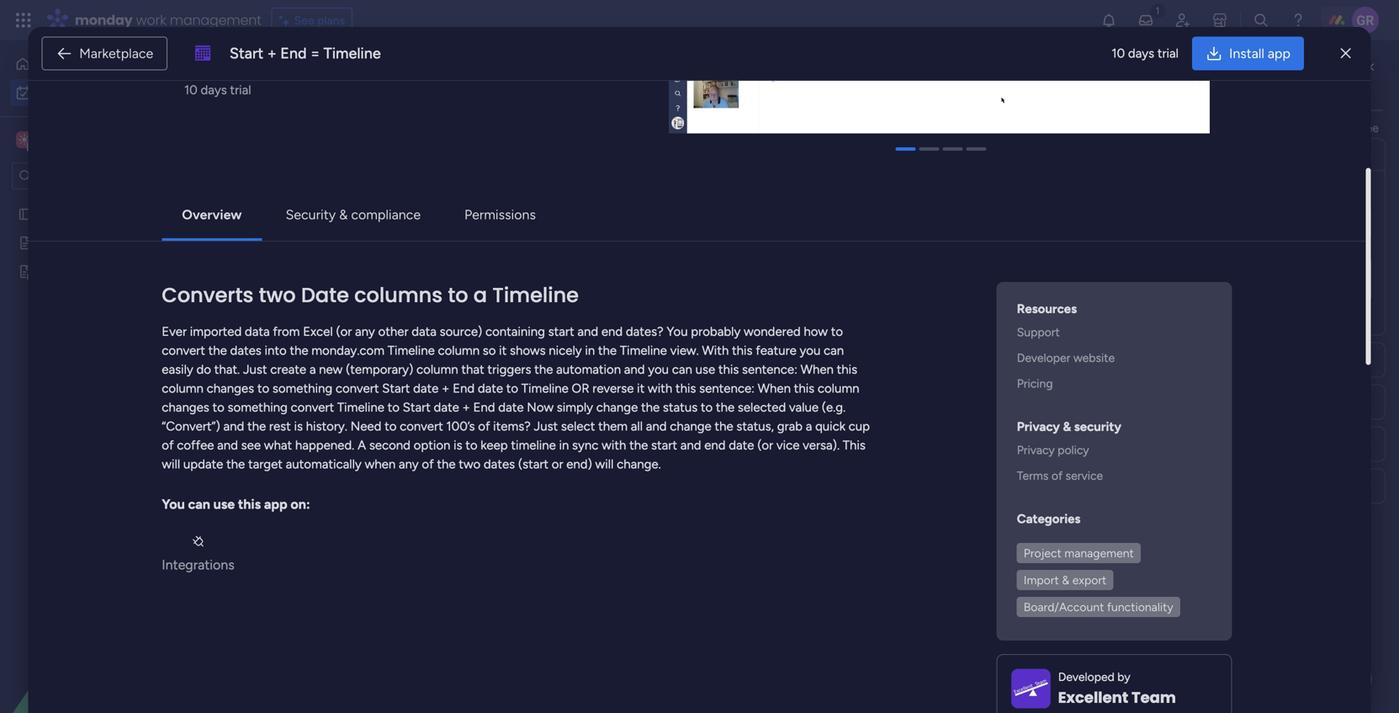 Task type: locate. For each thing, give the bounding box(es) containing it.
privacy & security privacy policy
[[1017, 419, 1122, 457]]

0 vertical spatial end
[[602, 324, 623, 339]]

0 horizontal spatial 10
[[184, 82, 198, 97]]

of left coffee on the left bottom of the page
[[162, 438, 174, 453]]

with down them at the left
[[602, 438, 627, 453]]

you down update
[[162, 496, 185, 512]]

when up "selected"
[[758, 381, 791, 396]]

0 vertical spatial use
[[696, 362, 716, 377]]

work
[[294, 64, 361, 101], [1199, 85, 1233, 104]]

feature
[[756, 343, 797, 358]]

you
[[800, 343, 821, 358], [648, 362, 669, 377]]

option
[[414, 438, 451, 453]]

dates
[[321, 208, 364, 229], [230, 343, 262, 358], [484, 456, 515, 472]]

use down update
[[214, 496, 235, 512]]

& for import
[[1063, 573, 1070, 587]]

project for project
[[274, 303, 312, 317]]

items down the filter dashboard by text search field
[[389, 212, 419, 226]]

can
[[824, 343, 844, 358], [672, 362, 693, 377], [188, 496, 210, 512]]

use
[[696, 362, 716, 377], [214, 496, 235, 512]]

project up import
[[1024, 546, 1062, 560]]

ever
[[162, 324, 187, 339]]

1 horizontal spatial app
[[1268, 45, 1291, 61]]

column for priority column
[[1132, 479, 1173, 493]]

new
[[40, 236, 64, 250], [274, 333, 298, 348]]

use down the with
[[696, 362, 716, 377]]

end left =
[[281, 44, 307, 62]]

the down option
[[437, 456, 456, 472]]

1 vertical spatial something
[[228, 400, 288, 415]]

use inside ever imported data from excel (or any other data source) containing start and end dates? you probably wondered how to convert the dates into the monday.com timeline column so it shows nicely in the timeline view. with this feature you can easily do that. just create a new (temporary) column that triggers the automation and you can use this sentence: when this column changes to something convert start date + end date to timeline or reverse it with this sentence: when this column changes to something convert timeline to start date + end date now simply change the status to the selected value (e.g. "convert") and the rest is history. need to convert 100's of items? just select them all and change the status, grab a quick cup of coffee and see what happened. a second option is to keep timeline in sync with the start and end date (or vice versa). this will update the target automatically when any of the two dates (start or end) will change.
[[696, 362, 716, 377]]

& inside dropdown button
[[1063, 573, 1070, 587]]

to do list button
[[1289, 69, 1375, 96]]

0 horizontal spatial use
[[214, 496, 235, 512]]

public board image
[[18, 206, 34, 222]]

date up the "items?"
[[499, 400, 524, 415]]

today
[[284, 268, 331, 290]]

end down that
[[453, 381, 475, 396]]

0 horizontal spatial is
[[294, 419, 303, 434]]

week
[[318, 420, 358, 441], [321, 480, 361, 502]]

see right like
[[1361, 121, 1380, 135]]

trial down invite members image
[[1158, 46, 1179, 61]]

when
[[365, 456, 396, 472]]

to inside main content
[[1347, 121, 1358, 135]]

data right other
[[412, 324, 437, 339]]

new doc list box
[[0, 197, 215, 513]]

(or
[[336, 324, 352, 339], [758, 438, 774, 453]]

1 vertical spatial just
[[534, 419, 558, 434]]

item
[[301, 333, 325, 348]]

just down now
[[534, 419, 558, 434]]

two
[[259, 281, 296, 309], [459, 456, 481, 472]]

days down the "update feed" icon
[[1129, 46, 1155, 61]]

grab
[[778, 419, 803, 434]]

0 horizontal spatial two
[[259, 281, 296, 309]]

sentence: down the feature
[[742, 362, 798, 377]]

can down update
[[188, 496, 210, 512]]

this
[[284, 420, 314, 441], [843, 438, 866, 453]]

0 vertical spatial start
[[549, 324, 575, 339]]

the up change.
[[630, 438, 648, 453]]

1 horizontal spatial (or
[[758, 438, 774, 453]]

lottie animation element
[[0, 543, 215, 713]]

a right add
[[310, 362, 316, 377]]

privacy
[[1017, 419, 1061, 434], [1017, 443, 1055, 457]]

1 horizontal spatial in
[[585, 343, 595, 358]]

items inside past dates / 2 items
[[389, 212, 419, 226]]

2 horizontal spatial can
[[824, 343, 844, 358]]

& up policy
[[1064, 419, 1072, 434]]

end left dates?
[[602, 324, 623, 339]]

that.
[[214, 362, 240, 377]]

0 vertical spatial new
[[40, 236, 64, 250]]

dapulse x slim image
[[1342, 43, 1352, 64]]

security
[[1075, 419, 1122, 434]]

0 vertical spatial columns
[[1187, 121, 1231, 135]]

date
[[1167, 268, 1192, 282], [301, 281, 349, 309], [1091, 437, 1116, 451]]

project up from
[[274, 303, 312, 317]]

new inside main content
[[274, 333, 298, 348]]

timeline up need
[[337, 400, 385, 415]]

columns for and
[[1187, 121, 1231, 135]]

end left "vice"
[[705, 438, 726, 453]]

new inside list box
[[40, 236, 64, 250]]

people up "categories"
[[1052, 480, 1088, 495]]

the up all
[[641, 400, 660, 415]]

developed
[[1059, 669, 1115, 684]]

you can use this app on:
[[162, 496, 310, 512]]

column up priority column
[[1119, 437, 1160, 451]]

resources support
[[1017, 301, 1078, 339]]

is down 100's
[[454, 438, 463, 453]]

a up 'source)'
[[474, 281, 487, 309]]

help image
[[1290, 12, 1307, 29]]

2 vertical spatial &
[[1063, 573, 1070, 587]]

0 vertical spatial in
[[585, 343, 595, 358]]

them
[[599, 419, 628, 434]]

1 horizontal spatial my
[[1176, 85, 1195, 104]]

privacy up policy
[[1017, 419, 1061, 434]]

1 horizontal spatial trial
[[1158, 46, 1179, 61]]

1 horizontal spatial start
[[652, 438, 678, 453]]

to down into
[[257, 381, 269, 396]]

1 horizontal spatial new
[[274, 333, 298, 348]]

to right how
[[831, 324, 844, 339]]

0 vertical spatial (or
[[336, 324, 352, 339]]

install
[[1230, 45, 1265, 61]]

project
[[274, 303, 312, 317], [1024, 546, 1062, 560]]

0 vertical spatial change
[[597, 400, 638, 415]]

my inside main content
[[1176, 85, 1195, 104]]

/
[[368, 208, 376, 229], [335, 268, 343, 290], [362, 420, 369, 441], [365, 480, 372, 502]]

1 horizontal spatial two
[[459, 456, 481, 472]]

columns
[[1187, 121, 1231, 135], [354, 281, 443, 309]]

privacy up terms
[[1017, 443, 1055, 457]]

update
[[183, 456, 223, 472]]

1 will from the left
[[162, 456, 180, 472]]

1 horizontal spatial this
[[843, 438, 866, 453]]

0 horizontal spatial you
[[162, 496, 185, 512]]

/ right security
[[368, 208, 376, 229]]

items up other
[[356, 273, 386, 287]]

select product image
[[15, 12, 32, 29]]

just down into
[[243, 362, 267, 377]]

to-
[[724, 334, 740, 348]]

1 horizontal spatial dates
[[321, 208, 364, 229]]

notifications image
[[1101, 12, 1118, 29]]

date up excel
[[301, 281, 349, 309]]

1 vertical spatial columns
[[354, 281, 443, 309]]

see inside ever imported data from excel (or any other data source) containing start and end dates? you probably wondered how to convert the dates into the monday.com timeline column so it shows nicely in the timeline view. with this feature you can easily do that. just create a new (temporary) column that triggers the automation and you can use this sentence: when this column changes to something convert start date + end date to timeline or reverse it with this sentence: when this column changes to something convert timeline to start date + end date now simply change the status to the selected value (e.g. "convert") and the rest is history. need to convert 100's of items? just select them all and change the status, grab a quick cup of coffee and see what happened. a second option is to keep timeline in sync with the start and end date (or vice versa). this will update the target automatically when any of the two dates (start or end) will change.
[[241, 438, 261, 453]]

management up the export
[[1065, 546, 1135, 560]]

& for privacy
[[1064, 419, 1072, 434]]

2 data from the left
[[412, 324, 437, 339]]

import & export
[[1024, 573, 1107, 587]]

0 horizontal spatial see
[[241, 438, 261, 453]]

items inside this week / 0 items
[[384, 424, 413, 439]]

to
[[1320, 75, 1332, 90]]

1 horizontal spatial you
[[667, 324, 688, 339]]

convert up the history.
[[291, 400, 334, 415]]

timeline
[[511, 438, 556, 453]]

in up the or
[[559, 438, 569, 453]]

any down second
[[399, 456, 419, 472]]

home option
[[10, 51, 205, 77]]

& inside privacy & security privacy policy
[[1064, 419, 1072, 434]]

0 horizontal spatial start
[[549, 324, 575, 339]]

and up nicely
[[578, 324, 599, 339]]

1 horizontal spatial days
[[1129, 46, 1155, 61]]

& for security
[[339, 206, 348, 222]]

sentence:
[[742, 362, 798, 377], [700, 381, 755, 396]]

you inside ever imported data from excel (or any other data source) containing start and end dates? you probably wondered how to convert the dates into the monday.com timeline column so it shows nicely in the timeline view. with this feature you can easily do that. just create a new (temporary) column that triggers the automation and you can use this sentence: when this column changes to something convert start date + end date to timeline or reverse it with this sentence: when this column changes to something convert timeline to start date + end date now simply change the status to the selected value (e.g. "convert") and the rest is history. need to convert 100's of items? just select them all and change the status, grab a quick cup of coffee and see what happened. a second option is to keep timeline in sync with the start and end date (or vice versa). this will update the target automatically when any of the two dates (start or end) will change.
[[667, 324, 688, 339]]

date for date column
[[1091, 437, 1116, 451]]

how
[[804, 324, 828, 339]]

1 horizontal spatial a
[[474, 281, 487, 309]]

with
[[648, 381, 673, 396], [602, 438, 627, 453]]

2 inside past dates / 2 items
[[380, 212, 387, 226]]

1 vertical spatial you
[[648, 362, 669, 377]]

1 data from the left
[[245, 324, 270, 339]]

project for project management
[[1024, 546, 1062, 560]]

0 vertical spatial people
[[1052, 268, 1088, 282]]

management inside dropdown button
[[1065, 546, 1135, 560]]

terms
[[1017, 468, 1049, 483]]

simply
[[557, 400, 594, 415]]

the left boards,
[[1124, 121, 1142, 135]]

0 vertical spatial trial
[[1158, 46, 1179, 61]]

data up into
[[245, 324, 270, 339]]

1 horizontal spatial can
[[672, 362, 693, 377]]

(or up monday.com
[[336, 324, 352, 339]]

2 will from the left
[[596, 456, 614, 472]]

just
[[243, 362, 267, 377], [534, 419, 558, 434]]

to-do
[[724, 334, 754, 348]]

people up resources
[[1052, 268, 1088, 282]]

0 vertical spatial 10
[[1112, 46, 1126, 61]]

and up reverse
[[624, 362, 645, 377]]

2 vertical spatial can
[[188, 496, 210, 512]]

2 horizontal spatial date
[[1167, 268, 1192, 282]]

board/account functionality
[[1024, 600, 1174, 614]]

0 horizontal spatial in
[[559, 438, 569, 453]]

see inside main content
[[1361, 121, 1380, 135]]

2 horizontal spatial a
[[806, 419, 813, 434]]

1 vertical spatial (or
[[758, 438, 774, 453]]

1 vertical spatial days
[[201, 82, 227, 97]]

week left a
[[318, 420, 358, 441]]

the down shows
[[535, 362, 553, 377]]

any up monday.com
[[355, 324, 375, 339]]

1 horizontal spatial it
[[637, 381, 645, 396]]

timeline
[[324, 44, 381, 62], [493, 281, 579, 309], [388, 343, 435, 358], [620, 343, 667, 358], [522, 381, 569, 396], [337, 400, 385, 415]]

1 horizontal spatial 10
[[1112, 46, 1126, 61]]

status,
[[737, 419, 774, 434]]

10 days trial down the application logo
[[184, 82, 251, 97]]

100's
[[447, 419, 475, 434]]

dates inside main content
[[321, 208, 364, 229]]

& inside button
[[339, 206, 348, 222]]

main content
[[223, 40, 1400, 713]]

main content containing past dates /
[[223, 40, 1400, 713]]

0 vertical spatial project
[[274, 303, 312, 317]]

1 vertical spatial any
[[399, 456, 419, 472]]

you
[[667, 324, 688, 339], [162, 496, 185, 512]]

changes up "convert") on the left bottom of page
[[162, 400, 209, 415]]

other
[[378, 324, 409, 339]]

my down "start + end = timeline"
[[248, 64, 287, 101]]

security
[[286, 206, 336, 222]]

changes
[[207, 381, 254, 396], [162, 400, 209, 415]]

plans
[[317, 13, 345, 27]]

1 horizontal spatial do
[[1335, 75, 1349, 90]]

10 down notifications image at the top of the page
[[1112, 46, 1126, 61]]

None text field
[[1091, 209, 1372, 238]]

app inside button
[[1268, 45, 1291, 61]]

do inside button
[[1335, 75, 1349, 90]]

happened.
[[295, 438, 355, 453]]

customize my work
[[1101, 85, 1233, 104]]

app left on:
[[264, 496, 288, 512]]

1 horizontal spatial project
[[1024, 546, 1062, 560]]

column
[[438, 343, 480, 358], [417, 362, 458, 377], [162, 381, 204, 396], [818, 381, 860, 396]]

1 vertical spatial column
[[1132, 479, 1173, 493]]

is right "rest"
[[294, 419, 303, 434]]

date for date
[[1167, 268, 1192, 282]]

work down =
[[294, 64, 361, 101]]

1 horizontal spatial management
[[1065, 546, 1135, 560]]

1 horizontal spatial columns
[[1187, 121, 1231, 135]]

0 vertical spatial &
[[339, 206, 348, 222]]

start up nicely
[[549, 324, 575, 339]]

do left that.
[[197, 362, 211, 377]]

you down how
[[800, 343, 821, 358]]

none text field inside main content
[[1091, 209, 1372, 238]]

excel
[[303, 324, 333, 339]]

+ add item
[[275, 363, 334, 378]]

1 vertical spatial new
[[274, 333, 298, 348]]

change down reverse
[[597, 400, 638, 415]]

start up option
[[403, 400, 431, 415]]

dates right past
[[321, 208, 364, 229]]

automatically
[[286, 456, 362, 472]]

1 horizontal spatial change
[[670, 419, 712, 434]]

project inside dropdown button
[[1024, 546, 1062, 560]]

of right terms
[[1052, 468, 1063, 483]]

0 horizontal spatial columns
[[354, 281, 443, 309]]

it right so at the left of page
[[499, 343, 507, 358]]

this inside ever imported data from excel (or any other data source) containing start and end dates? you probably wondered how to convert the dates into the monday.com timeline column so it shows nicely in the timeline view. with this feature you can easily do that. just create a new (temporary) column that triggers the automation and you can use this sentence: when this column changes to something convert start date + end date to timeline or reverse it with this sentence: when this column changes to something convert timeline to start date + end date now simply change the status to the selected value (e.g. "convert") and the rest is history. need to convert 100's of items? just select them all and change the status, grab a quick cup of coffee and see what happened. a second option is to keep timeline in sync with the start and end date (or vice versa). this will update the target automatically when any of the two dates (start or end) will change.
[[843, 438, 866, 453]]

update feed image
[[1138, 12, 1155, 29]]

1 horizontal spatial 2
[[380, 212, 387, 226]]

you down dates?
[[648, 362, 669, 377]]

website
[[1074, 350, 1116, 365]]

1 vertical spatial can
[[672, 362, 693, 377]]

to up second
[[388, 400, 400, 415]]

the up automation at bottom left
[[598, 343, 617, 358]]

pricing
[[1017, 376, 1054, 390]]

/ down when
[[365, 480, 372, 502]]

0 vertical spatial end
[[281, 44, 307, 62]]

items inside today / 2 items
[[356, 273, 386, 287]]

greg robinson image
[[1105, 267, 1131, 292]]

new left doc
[[40, 236, 64, 250]]

0 horizontal spatial days
[[201, 82, 227, 97]]

1 vertical spatial week
[[321, 480, 361, 502]]

date down status,
[[729, 438, 755, 453]]

trial down "start + end = timeline"
[[230, 82, 251, 97]]

1 horizontal spatial use
[[696, 362, 716, 377]]

/ for past dates / 2 items
[[368, 208, 376, 229]]

end)
[[567, 456, 593, 472]]

greg
[[1137, 272, 1166, 287]]

work up choose the boards, columns and people you'd like to see
[[1199, 85, 1233, 104]]

target
[[248, 456, 283, 472]]

can down how
[[824, 343, 844, 358]]

can down view.
[[672, 362, 693, 377]]

like
[[1327, 121, 1344, 135]]

this right the with
[[732, 343, 753, 358]]

0 horizontal spatial trial
[[230, 82, 251, 97]]

1 horizontal spatial is
[[454, 438, 463, 453]]

workspace image
[[19, 130, 30, 149]]

1 vertical spatial end
[[453, 381, 475, 396]]

1 horizontal spatial just
[[534, 419, 558, 434]]

change
[[597, 400, 638, 415], [670, 419, 712, 434]]

column up (e.g.
[[818, 381, 860, 396]]

you up view.
[[667, 324, 688, 339]]

2 people from the top
[[1052, 480, 1088, 495]]

2 vertical spatial dates
[[484, 456, 515, 472]]

columns up other
[[354, 281, 443, 309]]

0 horizontal spatial (or
[[336, 324, 352, 339]]

1 horizontal spatial with
[[648, 381, 673, 396]]

1 vertical spatial changes
[[162, 400, 209, 415]]

1 vertical spatial management
[[1065, 546, 1135, 560]]

it
[[499, 343, 507, 358], [637, 381, 645, 396]]

compliance
[[351, 206, 421, 222]]

developer website
[[1017, 350, 1116, 365]]

two down 100's
[[459, 456, 481, 472]]

0 vertical spatial two
[[259, 281, 296, 309]]

nicely
[[549, 343, 582, 358]]

/ for this week / 0 items
[[362, 420, 369, 441]]

start + end = timeline
[[230, 44, 381, 62]]

0 horizontal spatial it
[[499, 343, 507, 358]]

and inside main content
[[1234, 121, 1253, 135]]

1 vertical spatial do
[[197, 362, 211, 377]]

2 right today
[[347, 273, 354, 287]]

0 vertical spatial with
[[648, 381, 673, 396]]

what
[[264, 438, 292, 453]]

private board image
[[18, 263, 34, 279]]

end
[[602, 324, 623, 339], [705, 438, 726, 453]]

items
[[389, 212, 419, 226], [356, 273, 386, 287], [384, 424, 413, 439]]

my work
[[248, 64, 361, 101]]

to right the 0
[[385, 419, 397, 434]]

quick
[[816, 419, 846, 434]]

invite members image
[[1175, 12, 1192, 29]]

and
[[1234, 121, 1253, 135], [578, 324, 599, 339], [624, 362, 645, 377], [223, 419, 244, 434], [646, 419, 667, 434], [217, 438, 238, 453], [681, 438, 702, 453]]

0 vertical spatial week
[[318, 420, 358, 441]]

1 vertical spatial two
[[459, 456, 481, 472]]

excellent
[[1059, 687, 1129, 708]]

priority column
[[1091, 479, 1173, 493]]

view.
[[671, 343, 699, 358]]

0 vertical spatial see
[[1361, 121, 1380, 135]]

option
[[0, 199, 215, 202]]

start right the application logo
[[230, 44, 264, 62]]

0 horizontal spatial data
[[245, 324, 270, 339]]

1 horizontal spatial date
[[1091, 437, 1116, 451]]

0 vertical spatial you
[[667, 324, 688, 339]]



Task type: vqa. For each thing, say whether or not it's contained in the screenshot.
two within the "Ever imported data from Excel (or any other data source) containing start and end dates? You probably wondered how to convert the dates into the monday.com Timeline column so it shows nicely in the Timeline view. With this feature you can easily do that. Just create a new (temporary) column that triggers the automation and you can use this sentence: When this column changes to something convert Start date + End date to Timeline OR reverse it with this sentence: When this column changes to something convert Timeline to Start date + End date Now simply change the status to the selected value (e.g. "Convert") and the rest is history. Need to convert 100's of items? Just select them all and change the status, grab a quick cup of coffee and see what happened. A second option is to keep timeline in sync with the start and end date (or vice versa). This will update the target automatically when any of the two dates (start or end) will change."
yes



Task type: describe. For each thing, give the bounding box(es) containing it.
date up 100's
[[434, 400, 459, 415]]

2 vertical spatial end
[[474, 400, 495, 415]]

convert up option
[[400, 419, 443, 434]]

robinson
[[1169, 272, 1222, 287]]

1 privacy from the top
[[1017, 419, 1061, 434]]

2 privacy from the top
[[1017, 443, 1055, 457]]

week for next
[[321, 480, 361, 502]]

new doc
[[40, 236, 88, 250]]

the left "rest"
[[247, 419, 266, 434]]

developed by excellent team
[[1059, 669, 1177, 708]]

0 vertical spatial it
[[499, 343, 507, 358]]

1 image
[[1151, 1, 1166, 20]]

0 horizontal spatial can
[[188, 496, 210, 512]]

0
[[373, 424, 381, 439]]

date column
[[1091, 437, 1160, 451]]

the left status,
[[715, 419, 734, 434]]

the left target
[[226, 456, 245, 472]]

0 vertical spatial a
[[474, 281, 487, 309]]

1 vertical spatial 10
[[184, 82, 198, 97]]

1 vertical spatial use
[[214, 496, 235, 512]]

monday
[[75, 11, 133, 29]]

new for new doc
[[40, 236, 64, 250]]

priority
[[1091, 479, 1129, 493]]

into
[[265, 343, 287, 358]]

0 vertical spatial start
[[230, 44, 264, 62]]

terms of service
[[1017, 468, 1104, 483]]

from
[[273, 324, 300, 339]]

monday work management
[[75, 11, 262, 29]]

column for date column
[[1119, 437, 1160, 451]]

1 vertical spatial start
[[652, 438, 678, 453]]

new
[[319, 362, 343, 377]]

date down (temporary)
[[413, 381, 439, 396]]

work
[[136, 11, 166, 29]]

0 vertical spatial any
[[355, 324, 375, 339]]

and right "convert") on the left bottom of page
[[223, 419, 244, 434]]

dates?
[[626, 324, 664, 339]]

1 horizontal spatial any
[[399, 456, 419, 472]]

1 vertical spatial in
[[559, 438, 569, 453]]

/ right today
[[335, 268, 343, 290]]

of up keep
[[478, 419, 490, 434]]

column down 'source)'
[[438, 343, 480, 358]]

convert down (temporary)
[[336, 381, 379, 396]]

value
[[790, 400, 819, 415]]

home
[[37, 57, 69, 71]]

1 vertical spatial sentence:
[[700, 381, 755, 396]]

cup
[[849, 419, 870, 434]]

ever imported data from excel (or any other data source) containing start and end dates? you probably wondered how to convert the dates into the monday.com timeline column so it shows nicely in the timeline view. with this feature you can easily do that. just create a new (temporary) column that triggers the automation and you can use this sentence: when this column changes to something convert start date + end date to timeline or reverse it with this sentence: when this column changes to something convert timeline to start date + end date now simply change the status to the selected value (e.g. "convert") and the rest is history. need to convert 100's of items? just select them all and change the status, grab a quick cup of coffee and see what happened. a second option is to keep timeline in sync with the start and end date (or vice versa). this will update the target automatically when any of the two dates (start or end) will change.
[[162, 324, 870, 472]]

keep
[[481, 438, 508, 453]]

0 horizontal spatial app
[[264, 496, 288, 512]]

add
[[286, 363, 307, 378]]

this up (e.g.
[[837, 362, 858, 377]]

to up "convert") on the left bottom of page
[[213, 400, 225, 415]]

0 vertical spatial you
[[800, 343, 821, 358]]

two inside ever imported data from excel (or any other data source) containing start and end dates? you probably wondered how to convert the dates into the monday.com timeline column so it shows nicely in the timeline view. with this feature you can easily do that. just create a new (temporary) column that triggers the automation and you can use this sentence: when this column changes to something convert start date + end date to timeline or reverse it with this sentence: when this column changes to something convert timeline to start date + end date now simply change the status to the selected value (e.g. "convert") and the rest is history. need to convert 100's of items? just select them all and change the status, grab a quick cup of coffee and see what happened. a second option is to keep timeline in sync with the start and end date (or vice versa). this will update the target automatically when any of the two dates (start or end) will change.
[[459, 456, 481, 472]]

date down that
[[478, 381, 503, 396]]

items for past dates /
[[389, 212, 419, 226]]

1 vertical spatial change
[[670, 419, 712, 434]]

boards,
[[1145, 121, 1184, 135]]

public board image
[[18, 235, 34, 251]]

timeline up containing
[[493, 281, 579, 309]]

greg robinson
[[1137, 272, 1222, 287]]

1 vertical spatial start
[[382, 381, 410, 396]]

with
[[702, 343, 729, 358]]

0 vertical spatial 10 days trial
[[1112, 46, 1179, 61]]

source)
[[440, 324, 483, 339]]

do inside ever imported data from excel (or any other data source) containing start and end dates? you probably wondered how to convert the dates into the monday.com timeline column so it shows nicely in the timeline view. with this feature you can easily do that. just create a new (temporary) column that triggers the automation and you can use this sentence: when this column changes to something convert start date + end date to timeline or reverse it with this sentence: when this column changes to something convert timeline to start date + end date now simply change the status to the selected value (e.g. "convert") and the rest is history. need to convert 100's of items? just select them all and change the status, grab a quick cup of coffee and see what happened. a second option is to keep timeline in sync with the start and end date (or vice versa). this will update the target automatically when any of the two dates (start or end) will change.
[[197, 362, 211, 377]]

security & compliance
[[286, 206, 421, 222]]

create
[[270, 362, 307, 377]]

columns for to
[[354, 281, 443, 309]]

this week / 0 items
[[284, 420, 413, 441]]

0 vertical spatial is
[[294, 419, 303, 434]]

timeline up now
[[522, 381, 569, 396]]

0 vertical spatial changes
[[207, 381, 254, 396]]

see plans button
[[272, 8, 353, 33]]

triggers
[[488, 362, 532, 377]]

timeline down dates?
[[620, 343, 667, 358]]

excellent team logo image
[[1012, 668, 1052, 709]]

of down option
[[422, 456, 434, 472]]

today / 2 items
[[284, 268, 386, 290]]

customize
[[1101, 85, 1172, 104]]

greg robinson image
[[1353, 7, 1380, 34]]

2 inside today / 2 items
[[347, 273, 354, 287]]

home link
[[10, 51, 205, 77]]

permissions button
[[451, 198, 550, 231]]

(start
[[518, 456, 549, 472]]

1 vertical spatial 10 days trial
[[184, 82, 251, 97]]

monday marketplace image
[[1212, 12, 1229, 29]]

marketplace
[[79, 45, 153, 61]]

0 vertical spatial days
[[1129, 46, 1155, 61]]

0 horizontal spatial my
[[248, 64, 287, 101]]

0 horizontal spatial date
[[301, 281, 349, 309]]

easily
[[162, 362, 193, 377]]

history.
[[306, 419, 348, 434]]

this up status
[[676, 381, 697, 396]]

rest
[[269, 419, 291, 434]]

to down triggers
[[507, 381, 519, 396]]

this down target
[[238, 496, 261, 512]]

install app button
[[1193, 37, 1305, 70]]

sync
[[572, 438, 599, 453]]

selected
[[738, 400, 786, 415]]

1 people from the top
[[1052, 268, 1088, 282]]

converts
[[162, 281, 254, 309]]

search everything image
[[1253, 12, 1270, 29]]

2 vertical spatial start
[[403, 400, 431, 415]]

past dates / 2 items
[[284, 208, 419, 229]]

convert up easily
[[162, 343, 205, 358]]

to up 'source)'
[[448, 281, 469, 309]]

1 vertical spatial is
[[454, 438, 463, 453]]

and down status
[[681, 438, 702, 453]]

people
[[1256, 121, 1292, 135]]

0 horizontal spatial with
[[602, 438, 627, 453]]

and right all
[[646, 419, 667, 434]]

0 horizontal spatial this
[[284, 420, 314, 441]]

the left "selected"
[[716, 400, 735, 415]]

categories
[[1017, 511, 1081, 526]]

probably
[[691, 324, 741, 339]]

1 vertical spatial trial
[[230, 82, 251, 97]]

that
[[462, 362, 485, 377]]

new for new item
[[274, 333, 298, 348]]

next week /
[[284, 480, 376, 502]]

this up value
[[794, 381, 815, 396]]

0 vertical spatial something
[[273, 381, 333, 396]]

week for this
[[318, 420, 358, 441]]

0 horizontal spatial a
[[310, 362, 316, 377]]

service
[[1066, 468, 1104, 483]]

Filter dashboard by text search field
[[320, 133, 473, 160]]

0 vertical spatial when
[[801, 362, 834, 377]]

project management button
[[1017, 543, 1141, 563]]

1 horizontal spatial work
[[1199, 85, 1233, 104]]

this down the with
[[719, 362, 739, 377]]

permissions
[[465, 206, 536, 222]]

or
[[552, 456, 564, 472]]

items?
[[493, 419, 531, 434]]

to down 100's
[[466, 438, 478, 453]]

timeline right =
[[324, 44, 381, 62]]

workspace image
[[16, 130, 33, 149]]

doc
[[67, 236, 88, 250]]

boards
[[1091, 353, 1127, 367]]

install app
[[1230, 45, 1291, 61]]

0 horizontal spatial just
[[243, 362, 267, 377]]

overview
[[182, 206, 242, 222]]

0 vertical spatial sentence:
[[742, 362, 798, 377]]

automation
[[557, 362, 621, 377]]

or
[[572, 381, 590, 396]]

project management
[[1024, 546, 1135, 560]]

greg robinson link
[[1137, 272, 1222, 287]]

item
[[310, 363, 334, 378]]

=
[[311, 44, 320, 62]]

1 horizontal spatial end
[[705, 438, 726, 453]]

0 horizontal spatial when
[[758, 381, 791, 396]]

0 horizontal spatial end
[[602, 324, 623, 339]]

to right status
[[701, 400, 713, 415]]

list
[[1352, 75, 1367, 90]]

import & export button
[[1017, 570, 1114, 590]]

lottie animation image
[[0, 543, 215, 713]]

items for this week /
[[384, 424, 413, 439]]

see plans
[[294, 13, 345, 27]]

new item
[[274, 333, 325, 348]]

the down imported
[[208, 343, 227, 358]]

overview button
[[169, 198, 255, 231]]

1 vertical spatial it
[[637, 381, 645, 396]]

0 horizontal spatial management
[[170, 11, 262, 29]]

and up update
[[217, 438, 238, 453]]

column left that
[[417, 362, 458, 377]]

developer
[[1017, 350, 1071, 365]]

the up add
[[290, 343, 309, 358]]

security & compliance button
[[272, 198, 434, 231]]

containing
[[486, 324, 545, 339]]

status
[[663, 400, 698, 415]]

0 vertical spatial can
[[824, 343, 844, 358]]

timeline down other
[[388, 343, 435, 358]]

0 horizontal spatial work
[[294, 64, 361, 101]]

all
[[631, 419, 643, 434]]

0 horizontal spatial you
[[648, 362, 669, 377]]

the inside main content
[[1124, 121, 1142, 135]]

application logo image
[[189, 40, 216, 67]]

column down easily
[[162, 381, 204, 396]]

0 horizontal spatial dates
[[230, 343, 262, 358]]

change.
[[617, 456, 661, 472]]

/ for next week /
[[365, 480, 372, 502]]



